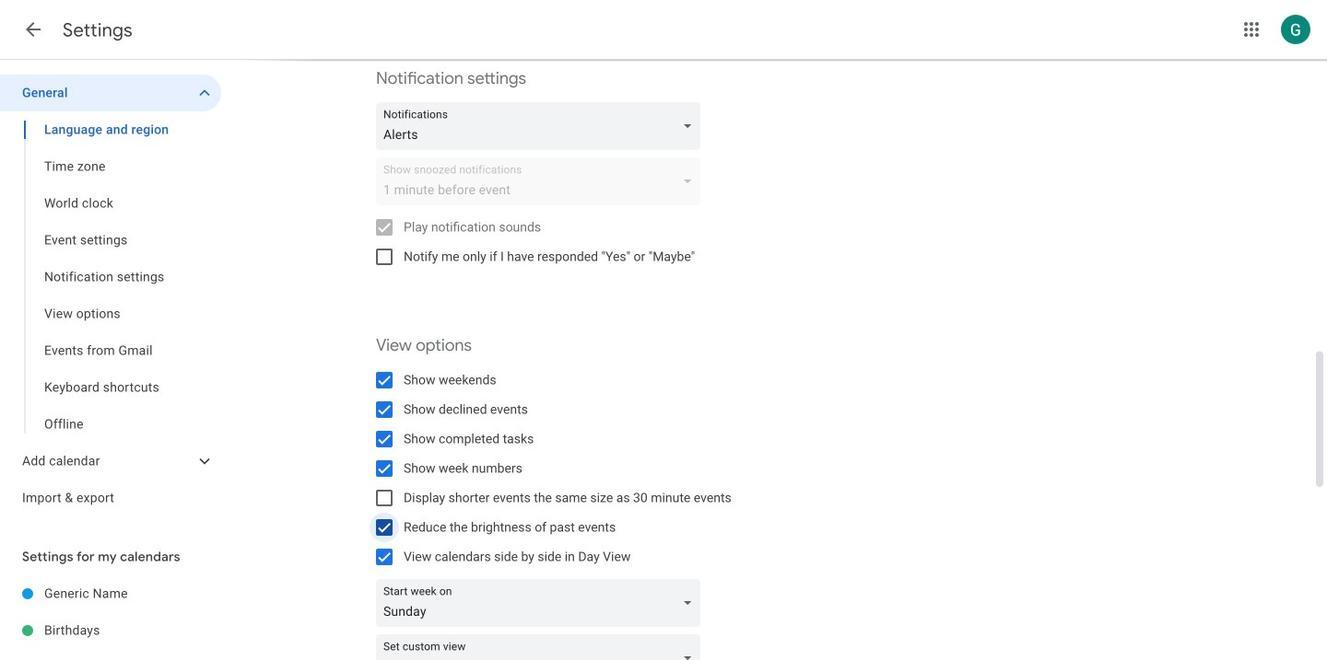 Task type: locate. For each thing, give the bounding box(es) containing it.
None field
[[376, 102, 708, 150], [376, 580, 708, 628], [376, 635, 708, 661], [376, 102, 708, 150], [376, 580, 708, 628], [376, 635, 708, 661]]

2 tree from the top
[[0, 576, 221, 650]]

0 vertical spatial tree
[[0, 75, 221, 517]]

heading
[[63, 18, 132, 42]]

general tree item
[[0, 75, 221, 112]]

1 vertical spatial tree
[[0, 576, 221, 650]]

tree
[[0, 75, 221, 517], [0, 576, 221, 650]]

1 tree from the top
[[0, 75, 221, 517]]

group
[[0, 112, 221, 443]]



Task type: vqa. For each thing, say whether or not it's contained in the screenshot.
the "Go back" image
yes



Task type: describe. For each thing, give the bounding box(es) containing it.
birthdays tree item
[[0, 613, 221, 650]]

go back image
[[22, 18, 44, 41]]

generic name tree item
[[0, 576, 221, 613]]



